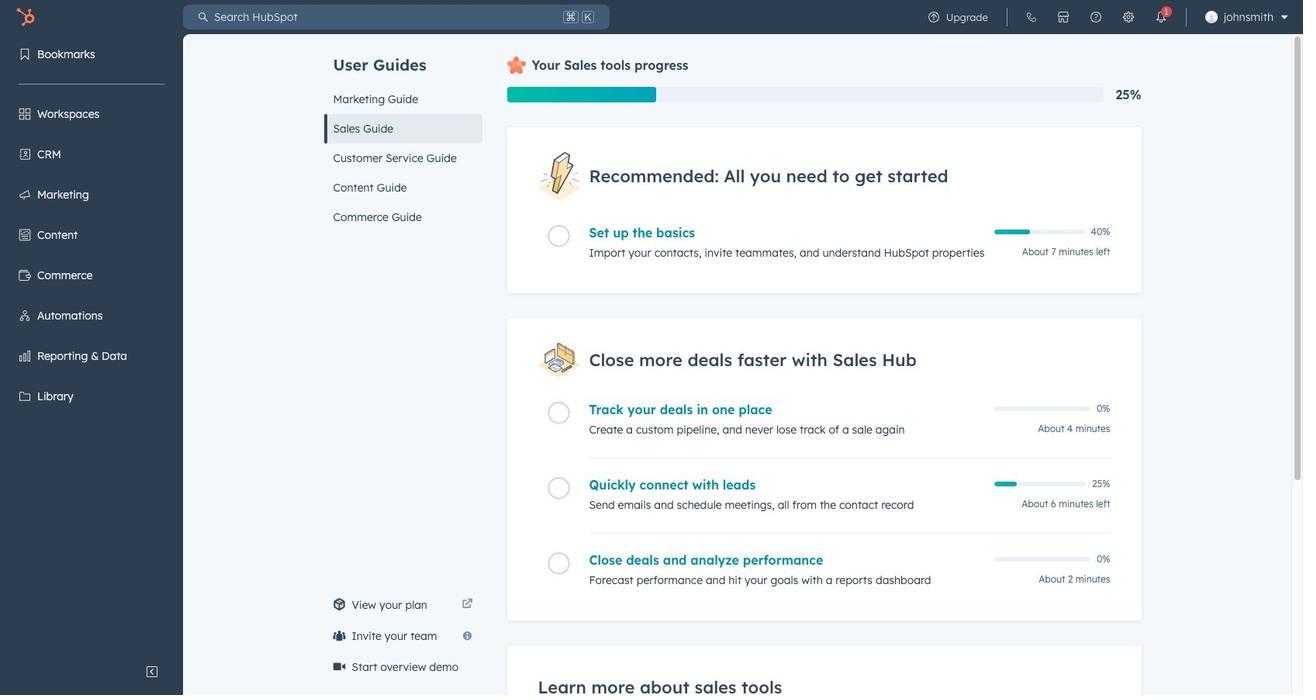 Task type: vqa. For each thing, say whether or not it's contained in the screenshot.
main content
no



Task type: locate. For each thing, give the bounding box(es) containing it.
menu
[[918, 0, 1294, 34], [0, 34, 183, 656]]

1 link opens in a new window image from the top
[[462, 596, 473, 615]]

john smith image
[[1206, 11, 1218, 23]]

link opens in a new window image
[[462, 596, 473, 615], [462, 599, 473, 611]]

Search HubSpot search field
[[208, 5, 560, 29]]

[object object] complete progress bar
[[994, 230, 1031, 235], [994, 482, 1017, 487]]

help image
[[1090, 11, 1102, 23]]

1 vertical spatial [object object] complete progress bar
[[994, 482, 1017, 487]]

progress bar
[[507, 87, 656, 102]]

0 vertical spatial [object object] complete progress bar
[[994, 230, 1031, 235]]

0 horizontal spatial menu
[[0, 34, 183, 656]]

settings image
[[1123, 11, 1135, 23]]



Task type: describe. For each thing, give the bounding box(es) containing it.
bookmarks primary navigation item image
[[19, 48, 31, 61]]

2 link opens in a new window image from the top
[[462, 599, 473, 611]]

user guides element
[[324, 34, 482, 232]]

marketplaces image
[[1057, 11, 1070, 23]]

1 horizontal spatial menu
[[918, 0, 1294, 34]]

2 [object object] complete progress bar from the top
[[994, 482, 1017, 487]]

notifications: 1 unseen image
[[1155, 11, 1168, 23]]

1 [object object] complete progress bar from the top
[[994, 230, 1031, 235]]



